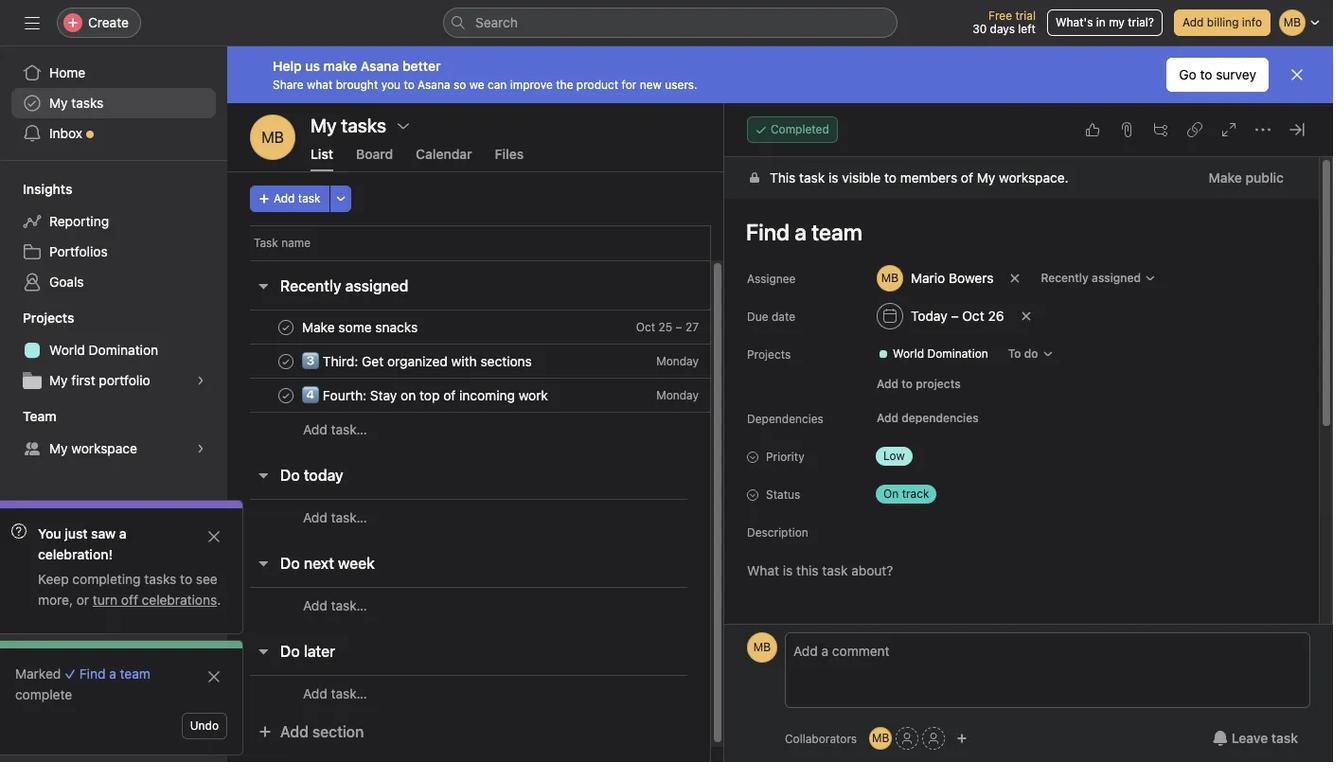 Task type: vqa. For each thing, say whether or not it's contained in the screenshot.
second BOARD Image from the bottom of the page
no



Task type: describe. For each thing, give the bounding box(es) containing it.
to right 'go'
[[1200, 66, 1212, 82]]

to
[[1008, 347, 1021, 361]]

mario bowers button
[[868, 261, 1002, 295]]

recently assigned inside dropdown button
[[1041, 271, 1141, 285]]

1 horizontal spatial mb button
[[747, 632, 777, 663]]

oct inside main content
[[962, 308, 984, 324]]

0 likes. click to like this task image
[[1085, 122, 1100, 137]]

completed checkbox for 3️⃣ third: get organized with sections text field
[[275, 350, 297, 373]]

search
[[475, 14, 518, 30]]

world domination inside projects element
[[49, 342, 158, 358]]

add inside add billing info button
[[1182, 15, 1204, 29]]

help us make asana better share what brought you to asana so we can improve the product for new users.
[[273, 57, 697, 91]]

assignee
[[747, 272, 796, 286]]

low button
[[868, 443, 982, 470]]

today
[[911, 308, 947, 324]]

create button
[[57, 8, 141, 38]]

add task… button inside header recently assigned tree grid
[[303, 419, 367, 440]]

close image
[[206, 669, 222, 684]]

assigned inside button
[[345, 277, 409, 294]]

trial?
[[1128, 15, 1154, 29]]

collaborators
[[785, 731, 857, 746]]

task… for 1st add task… button from the bottom of the page
[[331, 685, 367, 701]]

copy task link image
[[1187, 122, 1202, 137]]

completed image for 3️⃣ third: get organized with sections text field
[[275, 350, 297, 373]]

insights button
[[0, 180, 72, 199]]

3️⃣ third: get organized with sections cell
[[227, 344, 711, 379]]

to right visible
[[884, 169, 897, 186]]

off
[[121, 592, 138, 608]]

task
[[254, 236, 278, 250]]

completed image for make some snacks text box
[[275, 316, 297, 338]]

add inside header recently assigned tree grid
[[303, 421, 327, 437]]

completed button
[[747, 116, 838, 143]]

do for do later
[[280, 643, 300, 660]]

today
[[304, 467, 343, 484]]

world inside main content
[[893, 347, 924, 361]]

goals
[[49, 274, 84, 290]]

assigned inside dropdown button
[[1092, 271, 1141, 285]]

world inside projects element
[[49, 342, 85, 358]]

find a team dialog
[[724, 103, 1333, 762]]

portfolios
[[49, 243, 108, 259]]

2 vertical spatial mb button
[[869, 727, 892, 750]]

hide sidebar image
[[25, 15, 40, 30]]

billing
[[1207, 15, 1239, 29]]

add or remove collaborators image
[[956, 733, 968, 744]]

add up the add section button
[[303, 685, 327, 701]]

dependencies
[[902, 411, 979, 425]]

global element
[[0, 46, 227, 160]]

bowers
[[949, 270, 994, 286]]

more,
[[38, 592, 73, 608]]

add subtask image
[[1153, 122, 1168, 137]]

world domination link inside find a team dialog
[[870, 345, 996, 364]]

task for leave
[[1271, 730, 1298, 746]]

domination inside projects element
[[89, 342, 158, 358]]

clear due date image
[[1020, 311, 1032, 322]]

projects button
[[0, 309, 74, 328]]

completed image for 4️⃣ fourth: stay on top of incoming work text field
[[275, 384, 297, 407]]

✓ find a team link
[[64, 666, 150, 682]]

1 monday row from the top
[[227, 344, 780, 379]]

do next week button
[[280, 546, 375, 580]]

recently inside dropdown button
[[1041, 271, 1089, 285]]

turn off celebrations .
[[93, 592, 221, 608]]

task name row
[[227, 225, 780, 260]]

– inside find a team dialog
[[951, 308, 959, 324]]

a for find
[[109, 666, 116, 682]]

add section
[[280, 723, 364, 740]]

monday for 4️⃣ fourth: stay on top of incoming work cell
[[656, 388, 699, 402]]

task… for third add task… button from the bottom of the page
[[331, 509, 367, 525]]

0 horizontal spatial mb
[[261, 129, 284, 146]]

we
[[469, 77, 484, 91]]

team
[[23, 408, 56, 424]]

inbox link
[[11, 118, 216, 149]]

my inside find a team dialog
[[977, 169, 995, 186]]

my tasks link
[[11, 88, 216, 118]]

board link
[[356, 146, 393, 171]]

in
[[1096, 15, 1106, 29]]

add to projects
[[877, 377, 961, 391]]

projects inside find a team dialog
[[747, 347, 791, 362]]

product
[[576, 77, 618, 91]]

files link
[[495, 146, 524, 171]]

go
[[1179, 66, 1196, 82]]

Completed checkbox
[[275, 384, 297, 407]]

to inside help us make asana better share what brought you to asana so we can improve the product for new users.
[[404, 77, 414, 91]]

users.
[[665, 77, 697, 91]]

add task button
[[250, 186, 329, 212]]

monday for 3️⃣ third: get organized with sections cell
[[656, 354, 699, 368]]

portfolios link
[[11, 237, 216, 267]]

add inside the add section button
[[280, 723, 308, 740]]

full screen image
[[1221, 122, 1236, 137]]

calendar link
[[416, 146, 472, 171]]

list
[[311, 146, 333, 162]]

reporting link
[[11, 206, 216, 237]]

header recently assigned tree grid
[[227, 310, 780, 447]]

1 add task… row from the top
[[227, 412, 780, 447]]

see details, my first portfolio image
[[195, 375, 206, 386]]

for
[[622, 77, 637, 91]]

saw
[[91, 525, 116, 542]]

improve
[[510, 77, 553, 91]]

track
[[902, 487, 929, 501]]

collapse task list for this section image for do next week
[[256, 556, 271, 571]]

4️⃣ Fourth: Stay on top of incoming work text field
[[298, 386, 554, 405]]

is
[[828, 169, 838, 186]]

later
[[304, 643, 335, 660]]

celebrations
[[142, 592, 217, 608]]

what
[[307, 77, 333, 91]]

turn
[[93, 592, 118, 608]]

trial
[[1015, 9, 1036, 23]]

collapse task list for this section image for do today
[[256, 468, 271, 483]]

leave
[[1231, 730, 1268, 746]]

calendar
[[416, 146, 472, 162]]

to left "projects"
[[902, 377, 913, 391]]

add task… for 1st add task… button from the bottom of the page
[[303, 685, 367, 701]]

tasks inside keep completing tasks to see more, or
[[144, 571, 176, 587]]

on
[[883, 487, 899, 501]]

4️⃣ fourth: stay on top of incoming work cell
[[227, 378, 711, 413]]

a for saw
[[119, 525, 126, 542]]

30
[[972, 22, 987, 36]]

the
[[556, 77, 573, 91]]

keep completing tasks to see more, or
[[38, 571, 218, 608]]

go to survey button
[[1167, 58, 1269, 92]]

new
[[640, 77, 662, 91]]

leave task
[[1231, 730, 1298, 746]]

public
[[1245, 169, 1284, 186]]

search list box
[[443, 8, 898, 38]]

status
[[766, 488, 800, 502]]

2 add task… button from the top
[[303, 507, 367, 528]]

mario bowers
[[911, 270, 994, 286]]

completed
[[771, 122, 829, 136]]

insights
[[23, 181, 72, 197]]

close image
[[206, 529, 222, 544]]

this task is visible to members of my workspace.
[[770, 169, 1069, 186]]

2 monday row from the top
[[227, 378, 780, 413]]

what's in my trial?
[[1056, 15, 1154, 29]]

to do
[[1008, 347, 1038, 361]]

team button
[[0, 407, 56, 426]]

do today button
[[280, 458, 343, 492]]

recently inside button
[[280, 277, 341, 294]]



Task type: locate. For each thing, give the bounding box(es) containing it.
tasks up "turn off celebrations ."
[[144, 571, 176, 587]]

marked
[[15, 666, 61, 682]]

do left next
[[280, 555, 300, 572]]

projects down the due date
[[747, 347, 791, 362]]

add up do today button
[[303, 421, 327, 437]]

0 horizontal spatial domination
[[89, 342, 158, 358]]

0 vertical spatial completed checkbox
[[275, 316, 297, 338]]

my
[[49, 95, 68, 111], [977, 169, 995, 186], [49, 372, 68, 388], [49, 440, 68, 456]]

collapse task list for this section image
[[256, 468, 271, 483], [256, 556, 271, 571]]

world
[[49, 342, 85, 358], [893, 347, 924, 361]]

world domination up my first portfolio
[[49, 342, 158, 358]]

0 vertical spatial monday
[[656, 354, 699, 368]]

task left more actions icon
[[298, 191, 321, 205]]

1 horizontal spatial a
[[119, 525, 126, 542]]

task… for add task… button inside the header recently assigned tree grid
[[331, 421, 367, 437]]

0 horizontal spatial tasks
[[71, 95, 104, 111]]

survey
[[1216, 66, 1256, 82]]

days
[[990, 22, 1015, 36]]

1 horizontal spatial task
[[799, 169, 825, 186]]

1 vertical spatial task
[[298, 191, 321, 205]]

projects
[[916, 377, 961, 391]]

to left see
[[180, 571, 192, 587]]

0 horizontal spatial recently assigned
[[280, 277, 409, 294]]

attachments: add a file to this task, find a team image
[[1119, 122, 1134, 137]]

1 vertical spatial projects
[[747, 347, 791, 362]]

domination
[[89, 342, 158, 358], [927, 347, 988, 361]]

4 add task… button from the top
[[303, 683, 367, 704]]

1 vertical spatial collapse task list for this section image
[[256, 556, 271, 571]]

2 vertical spatial task
[[1271, 730, 1298, 746]]

1 horizontal spatial assigned
[[1092, 271, 1141, 285]]

task… up today
[[331, 421, 367, 437]]

tasks down 'home'
[[71, 95, 104, 111]]

tasks inside 'link'
[[71, 95, 104, 111]]

goals link
[[11, 267, 216, 297]]

add section button
[[250, 715, 371, 749]]

add down do today button
[[303, 509, 327, 525]]

files
[[495, 146, 524, 162]]

collapse task list for this section image left do today
[[256, 468, 271, 483]]

0 horizontal spatial mb button
[[250, 115, 295, 160]]

recently right remove assignee image
[[1041, 271, 1089, 285]]

1 vertical spatial mb
[[753, 640, 771, 654]]

3️⃣ Third: Get organized with sections text field
[[298, 352, 538, 371]]

2 collapse task list for this section image from the top
[[256, 644, 271, 659]]

world domination inside main content
[[893, 347, 988, 361]]

collapse task list for this section image down the task
[[256, 278, 271, 293]]

add billing info
[[1182, 15, 1262, 29]]

add down next
[[303, 597, 327, 613]]

3 add task… row from the top
[[227, 587, 780, 623]]

1 task… from the top
[[331, 421, 367, 437]]

domination up the portfolio
[[89, 342, 158, 358]]

due
[[747, 310, 768, 324]]

0 vertical spatial projects
[[23, 310, 74, 326]]

help
[[273, 57, 302, 73]]

0 vertical spatial tasks
[[71, 95, 104, 111]]

add task… button up section
[[303, 683, 367, 704]]

3 add task… from the top
[[303, 597, 367, 613]]

name
[[281, 236, 311, 250]]

task… down week
[[331, 597, 367, 613]]

2 completed image from the top
[[275, 350, 297, 373]]

world domination link inside projects element
[[11, 335, 216, 365]]

my down team
[[49, 440, 68, 456]]

monday
[[656, 354, 699, 368], [656, 388, 699, 402]]

my for my workspace
[[49, 440, 68, 456]]

add task… for third add task… button from the bottom of the page
[[303, 509, 367, 525]]

what's in my trial? button
[[1047, 9, 1163, 36]]

add dependencies button
[[868, 405, 987, 432]]

Make some snacks text field
[[298, 318, 423, 337]]

mario
[[911, 270, 945, 286]]

main content containing this task is visible to members of my workspace.
[[724, 157, 1319, 762]]

do inside button
[[280, 555, 300, 572]]

task…
[[331, 421, 367, 437], [331, 509, 367, 525], [331, 597, 367, 613], [331, 685, 367, 701]]

a inside you just saw a celebration!
[[119, 525, 126, 542]]

or
[[76, 592, 89, 608]]

world domination link up "projects"
[[870, 345, 996, 364]]

recently assigned up make some snacks text box
[[280, 277, 409, 294]]

2 do from the top
[[280, 555, 300, 572]]

0 horizontal spatial world
[[49, 342, 85, 358]]

2 horizontal spatial task
[[1271, 730, 1298, 746]]

do left today
[[280, 467, 300, 484]]

4 add task… from the top
[[303, 685, 367, 701]]

undo
[[190, 719, 219, 733]]

3 task… from the top
[[331, 597, 367, 613]]

priority
[[766, 450, 804, 464]]

add up 'task name'
[[274, 191, 295, 205]]

world domination
[[49, 342, 158, 358], [893, 347, 988, 361]]

do later button
[[280, 634, 335, 668]]

see details, my workspace image
[[195, 443, 206, 454]]

share
[[273, 77, 304, 91]]

0 vertical spatial mb button
[[250, 115, 295, 160]]

tasks
[[71, 95, 104, 111], [144, 571, 176, 587]]

add task… down today
[[303, 509, 367, 525]]

0 horizontal spatial assigned
[[345, 277, 409, 294]]

add to projects button
[[868, 371, 969, 398]]

add task
[[274, 191, 321, 205]]

1 monday from the top
[[656, 354, 699, 368]]

0 horizontal spatial –
[[676, 320, 682, 334]]

0 vertical spatial collapse task list for this section image
[[256, 278, 271, 293]]

task left 'is'
[[799, 169, 825, 186]]

oct left 26
[[962, 308, 984, 324]]

members
[[900, 169, 957, 186]]

1 vertical spatial monday
[[656, 388, 699, 402]]

complete
[[15, 686, 72, 702]]

my workspace
[[49, 440, 137, 456]]

task right the leave on the right bottom
[[1271, 730, 1298, 746]]

add task… row
[[227, 412, 780, 447], [227, 499, 780, 535], [227, 587, 780, 623], [227, 675, 780, 711]]

add up low
[[877, 411, 899, 425]]

monday inside 3️⃣ third: get organized with sections cell
[[656, 354, 699, 368]]

1 horizontal spatial domination
[[927, 347, 988, 361]]

2 collapse task list for this section image from the top
[[256, 556, 271, 571]]

world domination link up the portfolio
[[11, 335, 216, 365]]

monday inside 4️⃣ fourth: stay on top of incoming work cell
[[656, 388, 699, 402]]

projects inside dropdown button
[[23, 310, 74, 326]]

1 vertical spatial do
[[280, 555, 300, 572]]

info
[[1242, 15, 1262, 29]]

1 completed checkbox from the top
[[275, 316, 297, 338]]

2 add task… row from the top
[[227, 499, 780, 535]]

insights element
[[0, 172, 227, 301]]

my inside 'link'
[[49, 95, 68, 111]]

2 monday from the top
[[656, 388, 699, 402]]

1 horizontal spatial world domination
[[893, 347, 988, 361]]

1 horizontal spatial mb
[[753, 640, 771, 654]]

main content inside find a team dialog
[[724, 157, 1319, 762]]

projects down goals
[[23, 310, 74, 326]]

week
[[338, 555, 375, 572]]

0 vertical spatial a
[[119, 525, 126, 542]]

task… up week
[[331, 509, 367, 525]]

add task… inside header recently assigned tree grid
[[303, 421, 367, 437]]

add task… down do next week
[[303, 597, 367, 613]]

this
[[770, 169, 796, 186]]

free
[[988, 9, 1012, 23]]

– left 27
[[676, 320, 682, 334]]

due date
[[747, 310, 795, 324]]

workspace
[[71, 440, 137, 456]]

1 horizontal spatial world domination link
[[870, 345, 996, 364]]

–
[[951, 308, 959, 324], [676, 320, 682, 334]]

my up inbox
[[49, 95, 68, 111]]

add task… for add task… button inside the header recently assigned tree grid
[[303, 421, 367, 437]]

add task… button down today
[[303, 507, 367, 528]]

2 horizontal spatial mb button
[[869, 727, 892, 750]]

my inside teams element
[[49, 440, 68, 456]]

2 task… from the top
[[331, 509, 367, 525]]

world up the first
[[49, 342, 85, 358]]

.
[[217, 592, 221, 608]]

row up make some snacks cell
[[250, 259, 710, 261]]

monday row
[[227, 344, 780, 379], [227, 378, 780, 413]]

collapse task list for this section image left "do later" button
[[256, 644, 271, 659]]

add dependencies
[[877, 411, 979, 425]]

recently assigned button
[[280, 269, 409, 303]]

visible
[[842, 169, 881, 186]]

completing
[[72, 571, 141, 587]]

collapse task list for this section image
[[256, 278, 271, 293], [256, 644, 271, 659]]

0 vertical spatial row
[[250, 259, 710, 261]]

1 horizontal spatial recently
[[1041, 271, 1089, 285]]

add task… button
[[303, 419, 367, 440], [303, 507, 367, 528], [303, 595, 367, 616], [303, 683, 367, 704]]

3 completed image from the top
[[275, 384, 297, 407]]

row containing oct 25
[[227, 310, 780, 345]]

dismiss image
[[1289, 67, 1305, 82]]

add task… for 2nd add task… button from the bottom
[[303, 597, 367, 613]]

0 vertical spatial collapse task list for this section image
[[256, 468, 271, 483]]

list link
[[311, 146, 333, 171]]

1 horizontal spatial recently assigned
[[1041, 271, 1141, 285]]

you
[[38, 525, 61, 542]]

projects
[[23, 310, 74, 326], [747, 347, 791, 362]]

1 vertical spatial tasks
[[144, 571, 176, 587]]

1 vertical spatial row
[[227, 310, 780, 345]]

my
[[1109, 15, 1125, 29]]

add task… row for do today collapse task list for this section icon
[[227, 499, 780, 535]]

0 horizontal spatial a
[[109, 666, 116, 682]]

add task… row for first collapse task list for this section image from the bottom of the page
[[227, 675, 780, 711]]

search button
[[443, 8, 898, 38]]

0 vertical spatial do
[[280, 467, 300, 484]]

make
[[1209, 169, 1242, 186]]

add task… row for do next week collapse task list for this section icon
[[227, 587, 780, 623]]

do for do next week
[[280, 555, 300, 572]]

1 vertical spatial completed checkbox
[[275, 350, 297, 373]]

remove assignee image
[[1010, 273, 1021, 284]]

1 vertical spatial collapse task list for this section image
[[256, 644, 271, 659]]

today – oct 26
[[911, 308, 1004, 324]]

1 horizontal spatial projects
[[747, 347, 791, 362]]

do for do today
[[280, 467, 300, 484]]

row
[[250, 259, 710, 261], [227, 310, 780, 345]]

0 horizontal spatial world domination link
[[11, 335, 216, 365]]

main content
[[724, 157, 1319, 762]]

section
[[312, 723, 364, 740]]

my workspace link
[[11, 434, 216, 464]]

0 horizontal spatial world domination
[[49, 342, 158, 358]]

my tasks
[[49, 95, 104, 111]]

– inside make some snacks cell
[[676, 320, 682, 334]]

1 collapse task list for this section image from the top
[[256, 468, 271, 483]]

add billing info button
[[1174, 9, 1271, 36]]

domination inside main content
[[927, 347, 988, 361]]

completed checkbox inside make some snacks cell
[[275, 316, 297, 338]]

Completed checkbox
[[275, 316, 297, 338], [275, 350, 297, 373]]

left
[[1018, 22, 1036, 36]]

my left the first
[[49, 372, 68, 388]]

do left later
[[280, 643, 300, 660]]

mb button
[[250, 115, 295, 160], [747, 632, 777, 663], [869, 727, 892, 750]]

turn off celebrations button
[[93, 592, 217, 608]]

2 add task… from the top
[[303, 509, 367, 525]]

2 vertical spatial completed image
[[275, 384, 297, 407]]

oct inside make some snacks cell
[[636, 320, 655, 334]]

make some snacks cell
[[227, 310, 711, 345]]

add task… up today
[[303, 421, 367, 437]]

0 vertical spatial mb
[[261, 129, 284, 146]]

add task… button up today
[[303, 419, 367, 440]]

monday row down make some snacks cell
[[227, 378, 780, 413]]

banner containing help us make asana better
[[227, 46, 1333, 103]]

of
[[961, 169, 973, 186]]

task… up section
[[331, 685, 367, 701]]

low
[[883, 449, 905, 463]]

2 vertical spatial mb
[[872, 731, 889, 745]]

make public
[[1209, 169, 1284, 186]]

my first portfolio
[[49, 372, 150, 388]]

banner
[[227, 46, 1333, 103]]

a right the saw
[[119, 525, 126, 542]]

to right the you
[[404, 77, 414, 91]]

add a task to this section image
[[345, 644, 360, 659]]

3 do from the top
[[280, 643, 300, 660]]

add inside 'add to projects' button
[[877, 377, 899, 391]]

0 horizontal spatial projects
[[23, 310, 74, 326]]

what's
[[1056, 15, 1093, 29]]

completed checkbox for make some snacks text box
[[275, 316, 297, 338]]

2 vertical spatial do
[[280, 643, 300, 660]]

board
[[356, 146, 393, 162]]

my for my tasks
[[49, 95, 68, 111]]

recently assigned right remove assignee image
[[1041, 271, 1141, 285]]

to inside keep completing tasks to see more, or
[[180, 571, 192, 587]]

asana better
[[360, 57, 441, 73]]

1 vertical spatial a
[[109, 666, 116, 682]]

0 horizontal spatial oct
[[636, 320, 655, 334]]

1 add task… from the top
[[303, 421, 367, 437]]

show options image
[[396, 118, 411, 133]]

my right the of
[[977, 169, 995, 186]]

add left "projects"
[[877, 377, 899, 391]]

– right today
[[951, 308, 959, 324]]

4 add task… row from the top
[[227, 675, 780, 711]]

a right find
[[109, 666, 116, 682]]

my for my first portfolio
[[49, 372, 68, 388]]

completed image inside 4️⃣ fourth: stay on top of incoming work cell
[[275, 384, 297, 407]]

domination up "projects"
[[927, 347, 988, 361]]

world domination up "projects"
[[893, 347, 988, 361]]

more actions image
[[335, 193, 346, 204]]

task… for 2nd add task… button from the bottom
[[331, 597, 367, 613]]

add left section
[[280, 723, 308, 740]]

1 add task… button from the top
[[303, 419, 367, 440]]

2 horizontal spatial mb
[[872, 731, 889, 745]]

add left billing
[[1182, 15, 1204, 29]]

row up 4️⃣ fourth: stay on top of incoming work cell
[[227, 310, 780, 345]]

1 horizontal spatial –
[[951, 308, 959, 324]]

task… inside header recently assigned tree grid
[[331, 421, 367, 437]]

1 completed image from the top
[[275, 316, 297, 338]]

1 collapse task list for this section image from the top
[[256, 278, 271, 293]]

recently down name
[[280, 277, 341, 294]]

my inside projects element
[[49, 372, 68, 388]]

task for add
[[298, 191, 321, 205]]

do today
[[280, 467, 343, 484]]

3 add task… button from the top
[[303, 595, 367, 616]]

can
[[488, 77, 507, 91]]

completed checkbox inside 3️⃣ third: get organized with sections cell
[[275, 350, 297, 373]]

completed image
[[275, 316, 297, 338], [275, 350, 297, 373], [275, 384, 297, 407]]

monday row up 4️⃣ fourth: stay on top of incoming work text field
[[227, 344, 780, 379]]

1 horizontal spatial oct
[[962, 308, 984, 324]]

1 vertical spatial mb button
[[747, 632, 777, 663]]

teams element
[[0, 400, 227, 468]]

0 horizontal spatial task
[[298, 191, 321, 205]]

completed image inside 3️⃣ third: get organized with sections cell
[[275, 350, 297, 373]]

my first portfolio link
[[11, 365, 216, 396]]

add inside 'add dependencies' 'button'
[[877, 411, 899, 425]]

1 do from the top
[[280, 467, 300, 484]]

more actions for this task image
[[1255, 122, 1271, 137]]

see
[[196, 571, 218, 587]]

task inside main content
[[799, 169, 825, 186]]

1 horizontal spatial tasks
[[144, 571, 176, 587]]

a inside marked ✓ find a team complete
[[109, 666, 116, 682]]

on track
[[883, 487, 929, 501]]

asana
[[418, 77, 450, 91]]

date
[[772, 310, 795, 324]]

us
[[305, 57, 320, 73]]

0 vertical spatial completed image
[[275, 316, 297, 338]]

oct left 25
[[636, 320, 655, 334]]

25
[[658, 320, 672, 334]]

add inside add task button
[[274, 191, 295, 205]]

so
[[453, 77, 466, 91]]

0 vertical spatial task
[[799, 169, 825, 186]]

projects element
[[0, 301, 227, 400]]

world up the add to projects
[[893, 347, 924, 361]]

0 horizontal spatial recently
[[280, 277, 341, 294]]

completed image inside make some snacks cell
[[275, 316, 297, 338]]

4 task… from the top
[[331, 685, 367, 701]]

2 completed checkbox from the top
[[275, 350, 297, 373]]

make public button
[[1196, 161, 1296, 195]]

do later
[[280, 643, 335, 660]]

home link
[[11, 58, 216, 88]]

1 horizontal spatial world
[[893, 347, 924, 361]]

Task Name text field
[[734, 210, 1296, 254]]

add task… up section
[[303, 685, 367, 701]]

add task… button down do next week
[[303, 595, 367, 616]]

close details image
[[1289, 122, 1305, 137]]

reporting
[[49, 213, 109, 229]]

collapse task list for this section image left next
[[256, 556, 271, 571]]

add task…
[[303, 421, 367, 437], [303, 509, 367, 525], [303, 597, 367, 613], [303, 685, 367, 701]]

1 vertical spatial completed image
[[275, 350, 297, 373]]

task for this
[[799, 169, 825, 186]]



